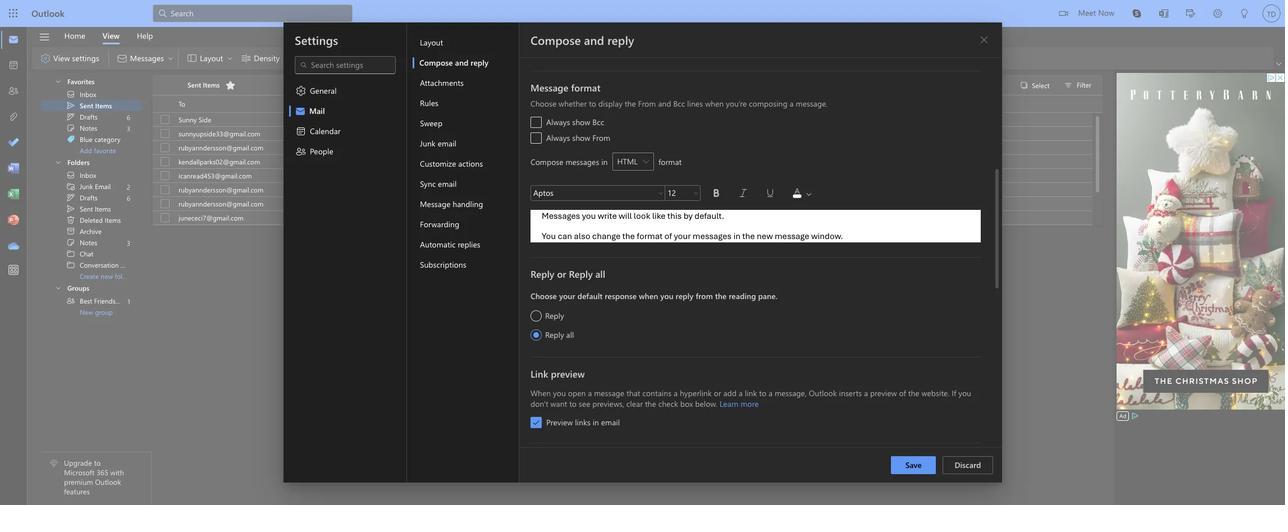 Task type: describe. For each thing, give the bounding box(es) containing it.
you for you have to see this email...
[[403, 129, 414, 138]]

no up 'my personal art'
[[391, 185, 400, 194]]

compose and reply heading
[[530, 32, 634, 48]]

reading
[[729, 291, 756, 302]]

you right 'know'
[[933, 157, 944, 166]]

1 3 from the top
[[127, 124, 130, 133]]

and inside button
[[455, 57, 468, 68]]

the right "clear"
[[645, 399, 656, 409]]

 drafts for sent items
[[66, 193, 98, 202]]

lines
[[687, 98, 703, 109]]

no preview is available. for my personal art
[[429, 199, 498, 208]]

the left website.
[[908, 388, 919, 399]]

tell
[[414, 115, 423, 124]]

sync email
[[420, 179, 456, 189]]

compose and reply inside button
[[419, 57, 488, 68]]

premium features image
[[50, 460, 58, 468]]

window.
[[811, 231, 843, 242]]

 for 
[[66, 193, 75, 202]]

3 select a message checkbox from the top
[[154, 168, 179, 184]]

message for message handling
[[420, 199, 450, 209]]

2 notes from the top
[[80, 238, 97, 247]]

preview up hey
[[440, 199, 463, 208]]

0 vertical spatial have
[[416, 129, 430, 138]]

 for  general
[[295, 85, 306, 97]]

create new folder tree item
[[40, 271, 141, 282]]

 inside settings tab list
[[295, 146, 306, 157]]

 heading
[[179, 76, 240, 94]]

 folders
[[55, 158, 90, 166]]

help
[[137, 30, 153, 41]]

🧛‍♀️🧛‍♂️🧟💀👻🦇🐺🕷🎃🕸🍬
[[776, 213, 869, 222]]

1 vertical spatial me
[[886, 157, 896, 166]]

Search settings search field
[[307, 60, 384, 71]]

our
[[653, 213, 663, 222]]

lily
[[763, 157, 771, 166]]

2  from the top
[[66, 238, 75, 247]]

rubyanndersson@gmail.com for no means no ruby thanks, test
[[179, 185, 264, 194]]

email inside link preview element
[[601, 417, 620, 428]]

my personal art
[[376, 199, 422, 208]]

to do image
[[8, 138, 19, 149]]

bank!
[[805, 157, 822, 166]]

 button for groups
[[45, 281, 66, 294]]

favorites tree item
[[40, 75, 141, 89]]

always for always show from
[[546, 133, 570, 143]]

up
[[552, 213, 560, 222]]

1 horizontal spatial reply
[[607, 32, 634, 48]]

choose for choose your default response when you reply from the reading pane.
[[530, 291, 557, 302]]

hey
[[449, 213, 461, 222]]

sync
[[420, 179, 436, 189]]

compose and reply button
[[412, 53, 519, 73]]

art
[[414, 199, 422, 208]]

you left the get
[[844, 157, 855, 166]]

outlook inside banner
[[31, 7, 65, 19]]

4 tree item from the top
[[40, 122, 141, 134]]

tree item containing 
[[40, 134, 141, 145]]

 for  view settings
[[40, 53, 51, 64]]

forwarding
[[420, 219, 459, 230]]

help button
[[128, 27, 161, 44]]

0 horizontal spatial test
[[474, 185, 486, 194]]

select a message image for re: fw: no
[[161, 115, 170, 124]]

2 horizontal spatial with
[[663, 388, 679, 398]]

coming
[[528, 213, 551, 222]]

1 horizontal spatial bcc
[[673, 98, 685, 109]]

to button
[[171, 95, 358, 112]]

history
[[121, 261, 142, 270]]

link
[[530, 368, 548, 380]]

june,
[[463, 213, 478, 222]]

tree item containing 
[[40, 295, 141, 307]]

sincerely,
[[870, 213, 898, 222]]

12:44
[[962, 200, 977, 208]]

items inside " inbox  sent items"
[[95, 101, 112, 110]]

sent inside  sent items  deleted items  archive
[[80, 204, 93, 213]]

phone
[[606, 404, 628, 415]]

to right pad
[[786, 157, 792, 166]]

let
[[875, 157, 884, 166]]

message format element
[[530, 98, 981, 243]]

the left lily
[[751, 157, 761, 166]]

when inside option group
[[639, 291, 658, 302]]

view inside "button"
[[102, 30, 120, 41]]

 button
[[33, 28, 56, 47]]

layout button
[[412, 33, 519, 53]]

0 vertical spatial email...
[[464, 129, 484, 138]]

about for sorry
[[438, 143, 456, 152]]

tab list containing home
[[56, 27, 162, 44]]

view inside  view settings
[[53, 53, 70, 63]]

preview inside when you open a message that contains a hyperlink or add a link to a message, outlook inserts a preview of the website. if you don't want to see previews, clear the check box below.
[[870, 388, 897, 399]]

calendar
[[310, 126, 340, 136]]

sync email button
[[412, 174, 519, 194]]

0 vertical spatial compose
[[530, 32, 581, 48]]


[[66, 135, 75, 144]]

1 horizontal spatial from
[[638, 98, 656, 109]]

reply for reply all
[[545, 330, 564, 340]]

and inside message list no items selected list box
[[725, 157, 736, 166]]

sent inside " inbox  sent items"
[[80, 101, 93, 110]]

compose inside button
[[419, 57, 453, 68]]

premium
[[64, 477, 93, 487]]

8 tree item from the top
[[40, 192, 141, 203]]

forwarding button
[[412, 215, 519, 235]]

to left meet. at the top right of the page
[[962, 157, 968, 166]]

microsoft inside message list no items selected list box
[[458, 171, 486, 180]]

a right the open
[[588, 388, 592, 399]]

 inbox  sent items
[[66, 90, 112, 110]]

perks
[[417, 171, 433, 180]]


[[295, 126, 306, 137]]

html
[[617, 156, 638, 167]]

groups
[[67, 283, 89, 292]]

meet now
[[1078, 7, 1115, 18]]

filter
[[1077, 80, 1092, 89]]

junk inside button
[[420, 138, 435, 149]]

1 vertical spatial have
[[414, 157, 428, 166]]

by
[[683, 211, 692, 222]]

preview up going
[[551, 368, 585, 380]]

response
[[605, 291, 637, 302]]

left-rail-appbar navigation
[[2, 27, 25, 259]]

11:26
[[962, 214, 977, 222]]

the left bank!
[[794, 157, 803, 166]]

add
[[80, 146, 92, 155]]

chat inside  groups  best friends chat 1
[[117, 296, 131, 305]]

no down resuscitate
[[518, 171, 527, 180]]


[[738, 188, 749, 199]]

innovate
[[578, 157, 604, 166]]

items up the deleted
[[95, 204, 111, 213]]

6 tree item from the top
[[40, 170, 141, 181]]

select
[[1032, 81, 1050, 90]]

2 tree item from the top
[[40, 100, 141, 111]]

application containing settings
[[0, 0, 1285, 505]]

we need to resuscitate the industry! innovate in order to inundate. let's leapfrog tech and ride the lily pad to the bank! i think you get it. let me know when you want to meet.
[[469, 157, 987, 166]]

0 vertical spatial format
[[571, 81, 600, 94]]

take
[[614, 388, 630, 398]]

 blue category
[[66, 135, 121, 144]]

select a message checkbox for re:
[[154, 112, 179, 127]]

subscriptions
[[420, 259, 466, 270]]

 drafts for notes
[[66, 112, 98, 121]]

microsoft inside upgrade to microsoft 365 with premium outlook features
[[64, 468, 95, 478]]

1 vertical spatial email...
[[471, 143, 492, 152]]


[[980, 35, 989, 44]]

mail image
[[8, 34, 19, 45]]

tree containing 
[[40, 170, 142, 282]]

you up the code on the left bottom
[[553, 388, 566, 399]]

your inside message format element
[[674, 231, 691, 242]]

messages you write will look like this by default.
[[542, 211, 724, 222]]

show for from
[[572, 133, 590, 143]]

 for  inbox  sent items
[[66, 90, 75, 99]]

select a message image for kendallparks02@gmail.com
[[161, 157, 170, 166]]

13 tree item from the top
[[40, 248, 141, 259]]

3 rubyanndersson@gmail.com from the top
[[179, 199, 264, 208]]

365
[[97, 468, 108, 478]]

 right font size text box
[[693, 190, 699, 197]]


[[66, 216, 75, 225]]

a right inserts
[[864, 388, 868, 399]]

 inside " inbox  sent items"
[[66, 101, 75, 110]]

drafts for sent items
[[80, 193, 98, 202]]

rubyanndersson@gmail.com for ruby! sorry about that email...
[[179, 143, 264, 152]]

 button up like
[[656, 185, 665, 201]]

the left the industry!
[[539, 157, 549, 166]]

the down come
[[622, 231, 635, 242]]

of inside when you open a message that contains a hyperlink or add a link to a message, outlook inserts a preview of the website. if you don't want to see previews, clear the check box below.
[[899, 388, 906, 399]]

drafts for notes
[[80, 112, 98, 121]]

no up up
[[429, 199, 438, 208]]

blue
[[80, 135, 93, 144]]

 calendar
[[295, 126, 340, 137]]

reply inside button
[[470, 57, 488, 68]]

1 tree item from the top
[[40, 89, 141, 100]]

add favorite tree item
[[40, 145, 141, 156]]

0 horizontal spatial or
[[557, 268, 566, 280]]

with
[[479, 213, 493, 222]]

save
[[906, 460, 922, 471]]

need
[[481, 157, 496, 166]]

display
[[598, 98, 622, 109]]

0 horizontal spatial junk
[[80, 182, 93, 191]]

1  from the top
[[66, 249, 75, 258]]

1 vertical spatial format
[[658, 156, 682, 167]]

to right sure
[[739, 213, 745, 222]]

make
[[707, 213, 723, 222]]

the right 'display'
[[625, 98, 636, 109]]

tell me about it.
[[414, 115, 461, 124]]

document containing settings
[[0, 0, 1285, 505]]

scan
[[508, 404, 524, 415]]

reply for reply or reply all
[[530, 268, 554, 280]]

1 horizontal spatial test
[[900, 213, 911, 222]]

a left link
[[739, 388, 743, 399]]

ruby! sorry about that email...
[[402, 143, 492, 152]]

to right order on the top left
[[631, 157, 637, 166]]

up
[[434, 213, 442, 222]]

that inside message list no items selected list box
[[458, 143, 470, 152]]

reply all
[[545, 330, 574, 340]]

1 vertical spatial messages
[[693, 231, 731, 242]]

you right if
[[958, 388, 971, 399]]

your inside you're going places. take outlook with you for free. scan the qr code with your phone camera to download outlook mobile
[[588, 404, 604, 415]]

to down sweep
[[431, 129, 438, 138]]

 view settings
[[40, 53, 99, 64]]

 button
[[975, 31, 993, 49]]

new inside tree item
[[101, 272, 113, 281]]

select a message checkbox for no
[[154, 182, 179, 198]]


[[1020, 81, 1028, 89]]

and down the outlook banner
[[584, 32, 604, 48]]

sunny side
[[179, 115, 211, 124]]

favorite
[[94, 146, 116, 155]]

outlook banner
[[0, 0, 1285, 27]]

automatic replies
[[420, 239, 480, 250]]

files image
[[8, 112, 19, 123]]

and inside message format element
[[658, 98, 671, 109]]

reply or reply all
[[530, 268, 605, 280]]

get
[[857, 157, 866, 166]]

to down going
[[569, 399, 576, 409]]

 inside  groups  best friends chat 1
[[55, 285, 62, 291]]

industry!
[[550, 157, 577, 166]]

0 horizontal spatial fw:
[[376, 171, 385, 180]]

1  notes from the top
[[66, 124, 97, 133]]

9 tree item from the top
[[40, 203, 141, 215]]

1 horizontal spatial fw:
[[386, 115, 396, 124]]

to right able
[[619, 213, 625, 222]]

outlook inside when you open a message that contains a hyperlink or add a link to a message, outlook inserts a preview of the website. if you don't want to see previews, clear the check box below.
[[809, 388, 837, 399]]

no left tell
[[398, 115, 407, 124]]

Compose message format field
[[612, 153, 654, 171]]

leapfrog
[[684, 157, 708, 166]]

layout
[[420, 37, 443, 48]]

my
[[376, 199, 385, 208]]

tree item containing 
[[40, 215, 141, 226]]

home button
[[56, 27, 94, 44]]

outlook up "clear"
[[632, 388, 661, 398]]

2  notes from the top
[[66, 238, 97, 247]]

select a message checkbox for you
[[154, 126, 179, 142]]


[[1064, 81, 1073, 90]]

when inside message format element
[[705, 98, 724, 109]]

kendall let's have a jam sesh
[[376, 157, 463, 166]]

select a message image for sunnyupside33@gmail.com
[[161, 129, 170, 138]]

wed for hey june, with halloween coming up would you be able to come to our annual party? make sure to dress up! 🧛‍♀️🧛‍♂️🧟💀👻🦇🐺🕷🎃🕸🍬 sincerely, test
[[948, 214, 960, 222]]

you left be
[[582, 213, 593, 222]]

features
[[64, 487, 90, 496]]

Font size text field
[[665, 186, 691, 200]]

0 horizontal spatial bcc
[[592, 117, 604, 127]]

link preview element
[[530, 388, 981, 428]]

 inbox
[[66, 171, 96, 180]]



Task type: vqa. For each thing, say whether or not it's contained in the screenshot.


Task type: locate. For each thing, give the bounding box(es) containing it.
select a message checkbox for kendallparks02@gmail.com
[[154, 154, 179, 170]]

messages down make
[[693, 231, 731, 242]]

1 vertical spatial 
[[66, 296, 75, 305]]

your inside message list no items selected list box
[[442, 171, 456, 180]]

me right let
[[886, 157, 896, 166]]

folders tree item
[[40, 156, 141, 170]]

0 horizontal spatial new
[[101, 272, 113, 281]]

previews,
[[592, 399, 624, 409]]

dialog containing settings
[[0, 0, 1285, 505]]

message inside message format element
[[775, 231, 809, 242]]

document
[[0, 0, 1285, 505]]

your down hey june, with halloween coming up would you be able to come to our annual party? make sure to dress up! 🧛‍♀️🧛‍♂️🧟💀👻🦇🐺🕷🎃🕸🍬 sincerely, test
[[674, 231, 691, 242]]

1 vertical spatial test
[[900, 213, 911, 222]]

with right 365
[[110, 468, 124, 478]]

sent up the deleted
[[80, 204, 93, 213]]

you up box
[[681, 388, 694, 398]]

0 vertical spatial drafts
[[80, 112, 98, 121]]

3 tree item from the top
[[40, 111, 141, 122]]

1 vertical spatial you
[[542, 231, 556, 242]]

for
[[696, 388, 707, 398]]

to inside upgrade to microsoft 365 with premium outlook features
[[94, 458, 101, 468]]

see inside message list no items selected list box
[[439, 129, 449, 138]]

1 tree from the top
[[40, 71, 141, 156]]

1 horizontal spatial microsoft
[[458, 171, 486, 180]]

to right link
[[759, 388, 766, 399]]

0 vertical spatial from
[[638, 98, 656, 109]]

1 halloween from the left
[[376, 213, 407, 222]]

people image
[[8, 86, 19, 97]]

fw: learn the perks of your microsoft account
[[376, 171, 511, 180]]

0 vertical spatial that
[[458, 143, 470, 152]]

2 6 from the top
[[127, 193, 130, 202]]

change
[[592, 231, 620, 242]]

with up links
[[572, 404, 586, 415]]

view button
[[94, 27, 128, 44]]

0 horizontal spatial chat
[[80, 249, 93, 258]]

0 horizontal spatial let's
[[399, 157, 413, 166]]

be
[[595, 213, 602, 222]]


[[765, 188, 776, 199]]

15 tree item from the top
[[40, 295, 141, 307]]

your down "customize actions"
[[442, 171, 456, 180]]

2 select a message checkbox from the top
[[154, 154, 179, 170]]

0 vertical spatial 
[[66, 124, 75, 133]]

you inside you're going places. take outlook with you for free. scan the qr code with your phone camera to download outlook mobile
[[681, 388, 694, 398]]

when inside message list no items selected list box
[[915, 157, 931, 166]]

outlook inside upgrade to microsoft 365 with premium outlook features
[[95, 477, 121, 487]]

want down you're
[[550, 399, 567, 409]]

0 vertical spatial  notes
[[66, 124, 97, 133]]

 inside " folders"
[[55, 159, 62, 166]]

would
[[562, 213, 580, 222]]

to inside message format element
[[589, 98, 596, 109]]

1 show from the top
[[572, 117, 590, 127]]

1 vertical spatial 6
[[127, 193, 130, 202]]

1 vertical spatial 
[[66, 204, 75, 213]]

available. for fw: learn the perks of your microsoft account
[[560, 171, 587, 180]]

or
[[557, 268, 566, 280], [714, 388, 721, 399]]

1 vertical spatial fw:
[[376, 171, 385, 180]]

always for always show bcc
[[546, 117, 570, 127]]

0 vertical spatial sent
[[188, 80, 201, 89]]

select a message image for icanread453@gmail.com
[[161, 171, 170, 180]]

format left leapfrog at the right top of page
[[658, 156, 682, 167]]

compose inside message format element
[[530, 156, 563, 167]]

new group tree item
[[40, 307, 141, 318]]

you inside message format element
[[582, 211, 596, 222]]

1  from the top
[[66, 112, 75, 121]]

show up always show from
[[572, 117, 590, 127]]

the left qr on the bottom
[[526, 404, 537, 415]]

you for you can also change the format of your messages in the new message window.
[[542, 231, 556, 242]]

0 vertical spatial when
[[705, 98, 724, 109]]

chat right friends
[[117, 296, 131, 305]]

this inside message list no items selected list box
[[451, 129, 462, 138]]

with inside upgrade to microsoft 365 with premium outlook features
[[110, 468, 124, 478]]

you inside option group
[[660, 291, 673, 302]]

email
[[95, 182, 111, 191]]

add
[[723, 388, 736, 399]]

6 for deleted items
[[127, 193, 130, 202]]

1 horizontal spatial with
[[572, 404, 586, 415]]

and
[[584, 32, 604, 48], [455, 57, 468, 68], [658, 98, 671, 109], [725, 157, 736, 166]]

0 vertical spatial microsoft
[[458, 171, 486, 180]]

sure
[[725, 213, 737, 222]]

test right thanks,
[[474, 185, 486, 194]]

microsoft up features
[[64, 468, 95, 478]]

select a message image
[[161, 115, 170, 124], [161, 143, 170, 152], [161, 185, 170, 194], [161, 213, 170, 222]]

sweep
[[420, 118, 442, 129]]

a right link
[[768, 388, 772, 399]]

0 vertical spatial show
[[572, 117, 590, 127]]

1  from the top
[[66, 90, 75, 99]]

 button for folders
[[45, 156, 66, 168]]

7 tree item from the top
[[40, 181, 141, 192]]

when
[[705, 98, 724, 109], [915, 157, 931, 166], [639, 291, 658, 302]]

you right would
[[582, 211, 596, 222]]

to right upgrade
[[94, 458, 101, 468]]

1 vertical spatial compose and reply
[[419, 57, 488, 68]]

see inside when you open a message that contains a hyperlink or add a link to a message, outlook inserts a preview of the website. if you don't want to see previews, clear the check box below.
[[579, 399, 590, 409]]

want inside when you open a message that contains a hyperlink or add a link to a message, outlook inserts a preview of the website. if you don't want to see previews, clear the check box below.
[[550, 399, 567, 409]]

0 vertical spatial inbox
[[80, 90, 96, 99]]

1 horizontal spatial this
[[667, 211, 682, 222]]

0 vertical spatial compose and reply
[[530, 32, 634, 48]]

 button
[[45, 75, 66, 87], [45, 156, 66, 168], [656, 185, 665, 201], [692, 185, 701, 201], [45, 281, 66, 294]]

select a message image for rubyanndersson@gmail.com
[[161, 199, 170, 208]]

in inside message list no items selected list box
[[606, 157, 611, 166]]

and left the ride
[[725, 157, 736, 166]]

layout group
[[181, 47, 292, 67]]

2 choose from the top
[[530, 291, 557, 302]]

when right response
[[639, 291, 658, 302]]

choose for choose whether to display the from and bcc lines when you're composing a message.
[[530, 98, 556, 109]]

outlook right premium
[[95, 477, 121, 487]]

sent up "sunny side"
[[188, 80, 201, 89]]

to right need
[[498, 157, 504, 166]]

excel image
[[8, 189, 19, 200]]

discard
[[955, 460, 981, 471]]

0 vertical spatial is
[[554, 171, 558, 180]]

compose down always show from
[[530, 156, 563, 167]]

 button inside 'groups' 'tree item'
[[45, 281, 66, 294]]

4 select a message image from the top
[[161, 213, 170, 222]]

0 vertical spatial chat
[[80, 249, 93, 258]]

1 vertical spatial tree
[[40, 170, 142, 282]]

test right sincerely,
[[900, 213, 911, 222]]

0 vertical spatial 6
[[127, 113, 130, 122]]

inbox up  junk email
[[80, 171, 96, 180]]

junk right ruby!
[[420, 138, 435, 149]]

4 select a message image from the top
[[161, 199, 170, 208]]

1 vertical spatial from
[[592, 133, 610, 143]]

2 rubyanndersson@gmail.com from the top
[[179, 185, 264, 194]]

have down sweep
[[416, 129, 430, 138]]

want left meet. at the top right of the page
[[946, 157, 960, 166]]

can
[[558, 231, 572, 242]]

email for junk email
[[438, 138, 456, 149]]

items left  at the left top of page
[[203, 80, 220, 89]]

1 vertical spatial sent
[[80, 101, 93, 110]]

0 vertical spatial all
[[595, 268, 605, 280]]


[[38, 31, 50, 43]]

select a message image for no means no ruby thanks, test
[[161, 185, 170, 194]]

message list section
[[153, 72, 1103, 267]]

choose inside option group
[[530, 291, 557, 302]]

you inside message list no items selected list box
[[403, 129, 414, 138]]

items inside sent items 
[[203, 80, 220, 89]]

2  from the top
[[66, 204, 75, 213]]


[[66, 227, 75, 236]]

about for me
[[436, 115, 454, 124]]

to inside you're going places. take outlook with you for free. scan the qr code with your phone camera to download outlook mobile
[[658, 404, 665, 415]]

2 let's from the left
[[669, 157, 682, 166]]

new down conversation
[[101, 272, 113, 281]]

message inside when you open a message that contains a hyperlink or add a link to a message, outlook inserts a preview of the website. if you don't want to see previews, clear the check box below.
[[594, 388, 624, 399]]

compose up message format
[[530, 32, 581, 48]]

create
[[80, 272, 99, 281]]

1 select a message checkbox from the top
[[154, 140, 179, 156]]

1 vertical spatial 
[[66, 171, 75, 180]]

download
[[667, 404, 702, 415]]

 filter
[[1064, 80, 1092, 90]]

11 tree item from the top
[[40, 226, 141, 237]]

the down dress
[[742, 231, 755, 242]]

 down 
[[40, 53, 51, 64]]

compose and reply tab panel
[[519, 0, 1002, 505]]

dress
[[747, 213, 763, 222]]

preview down resuscitate
[[529, 171, 552, 180]]

 favorites
[[55, 77, 95, 86]]

view left settings
[[53, 53, 70, 63]]

1 horizontal spatial compose and reply
[[530, 32, 634, 48]]

0 horizontal spatial it.
[[455, 115, 461, 124]]

select a message checkbox for rubyanndersson@gmail.com
[[154, 140, 179, 156]]

email inside button
[[438, 179, 456, 189]]

 for 
[[66, 112, 75, 121]]

outlook down the free.
[[704, 404, 732, 415]]

0 vertical spatial choose
[[530, 98, 556, 109]]

Select a message checkbox
[[154, 140, 179, 156], [154, 154, 179, 170], [154, 210, 179, 226]]

2 inbox from the top
[[80, 171, 96, 180]]

1 vertical spatial about
[[438, 143, 456, 152]]

2 horizontal spatial when
[[915, 157, 931, 166]]

2 select a message image from the top
[[161, 143, 170, 152]]

rules
[[420, 98, 438, 108]]

1 vertical spatial 3
[[127, 238, 130, 247]]

4 select a message checkbox from the top
[[154, 182, 179, 198]]

1 vertical spatial learn
[[719, 399, 738, 409]]

inbox for  inbox  sent items
[[80, 90, 96, 99]]

a left message.
[[790, 98, 794, 109]]

Font text field
[[531, 186, 656, 200]]

side
[[199, 115, 211, 124]]

0 horizontal spatial is
[[465, 199, 469, 208]]

1 vertical spatial it.
[[868, 157, 874, 166]]

2 vertical spatial rubyanndersson@gmail.com
[[179, 199, 264, 208]]

1 select a message image from the top
[[161, 129, 170, 138]]

1 drafts from the top
[[80, 112, 98, 121]]

tree item up add
[[40, 134, 141, 145]]

3 select a message checkbox from the top
[[154, 210, 179, 226]]

all up default
[[595, 268, 605, 280]]

select a message image
[[161, 129, 170, 138], [161, 157, 170, 166], [161, 171, 170, 180], [161, 199, 170, 208]]

 select
[[1020, 81, 1050, 90]]

 button inside 'folders' tree item
[[45, 156, 66, 168]]

0 horizontal spatial with
[[110, 468, 124, 478]]

 down  favorites
[[66, 101, 75, 110]]

ruby
[[433, 185, 448, 194]]

or inside when you open a message that contains a hyperlink or add a link to a message, outlook inserts a preview of the website. if you don't want to see previews, clear the check box below.
[[714, 388, 721, 399]]

about down you have to see this email...
[[438, 143, 456, 152]]

new inside message format element
[[757, 231, 773, 242]]

calendar image
[[8, 60, 19, 71]]

1 vertical spatial message
[[594, 388, 624, 399]]

we
[[469, 157, 479, 166]]

free.
[[709, 388, 725, 398]]

is
[[554, 171, 558, 180], [465, 199, 469, 208]]

message
[[530, 81, 568, 94], [420, 199, 450, 209]]

new
[[757, 231, 773, 242], [101, 272, 113, 281]]

2 select a message checkbox from the top
[[154, 126, 179, 142]]

choose down reply or reply all
[[530, 291, 557, 302]]

2  drafts from the top
[[66, 193, 98, 202]]

 left groups
[[55, 285, 62, 291]]

0 vertical spatial wed
[[948, 200, 960, 208]]

1 select a message image from the top
[[161, 115, 170, 124]]

wed for no preview is available.
[[948, 200, 960, 208]]

the up means
[[405, 171, 415, 180]]

this left by
[[667, 211, 682, 222]]

3 select a message image from the top
[[161, 185, 170, 194]]

0 vertical spatial you
[[403, 129, 414, 138]]

6 for blue category
[[127, 113, 130, 122]]

reply for reply
[[545, 311, 564, 321]]

groups tree item
[[40, 281, 141, 295]]

0 vertical spatial available.
[[560, 171, 587, 180]]

choose inside message format element
[[530, 98, 556, 109]]

1 horizontal spatial you
[[542, 231, 556, 242]]

tree item down  junk email
[[40, 192, 141, 203]]

0 horizontal spatial halloween
[[376, 213, 407, 222]]

choose your default response when you reply from the reading pane. option group
[[530, 288, 981, 343]]

1 vertical spatial with
[[572, 404, 586, 415]]

1 vertical spatial email
[[438, 179, 456, 189]]

view left help
[[102, 30, 120, 41]]

items down favorites tree item
[[95, 101, 112, 110]]

1 horizontal spatial or
[[714, 388, 721, 399]]

1 horizontal spatial halloween
[[495, 213, 526, 222]]

items right the deleted
[[105, 216, 121, 225]]

settings tab list
[[283, 22, 407, 483]]

email inside button
[[438, 138, 456, 149]]

1 vertical spatial 
[[66, 238, 75, 247]]

1 wed from the top
[[948, 200, 960, 208]]

a left box
[[674, 388, 678, 399]]

0 horizontal spatial me
[[425, 115, 434, 124]]

it. left let
[[868, 157, 874, 166]]

this
[[451, 129, 462, 138], [667, 211, 682, 222]]

6
[[127, 113, 130, 122], [127, 193, 130, 202]]

the inside you're going places. take outlook with you for free. scan the qr code with your phone camera to download outlook mobile
[[526, 404, 537, 415]]

 button for favorites
[[45, 75, 66, 87]]

message handling
[[420, 199, 483, 209]]

0 vertical spatial tree
[[40, 71, 141, 156]]

me right tell
[[425, 115, 434, 124]]

1 horizontal spatial 
[[295, 146, 306, 157]]

1 always from the top
[[546, 117, 570, 127]]

message inside compose and reply tab panel
[[530, 81, 568, 94]]

1 vertical spatial when
[[915, 157, 931, 166]]

have
[[416, 129, 430, 138], [414, 157, 428, 166]]

party?
[[687, 213, 705, 222]]

always show from
[[546, 133, 610, 143]]

drafts down  junk email
[[80, 193, 98, 202]]

2 vertical spatial format
[[637, 231, 662, 242]]

bcc left "lines"
[[673, 98, 685, 109]]

from
[[638, 98, 656, 109], [592, 133, 610, 143]]

sent inside sent items 
[[188, 80, 201, 89]]

email... up we
[[464, 129, 484, 138]]

1 horizontal spatial message
[[775, 231, 809, 242]]

1 let's from the left
[[399, 157, 413, 166]]

inbox inside " inbox  sent items"
[[80, 90, 96, 99]]

2 vertical spatial compose
[[530, 156, 563, 167]]

1 vertical spatial wed
[[948, 214, 960, 222]]

halloween down 'my personal art'
[[376, 213, 407, 222]]

reply down the outlook banner
[[607, 32, 634, 48]]

 left font size text box
[[657, 190, 664, 197]]

personal
[[387, 199, 412, 208]]

2 horizontal spatial of
[[899, 388, 906, 399]]

and down layout button
[[455, 57, 468, 68]]

2 wed from the top
[[948, 214, 960, 222]]


[[295, 106, 306, 117]]

5 select a message checkbox from the top
[[154, 196, 179, 212]]

2 3 from the top
[[127, 238, 130, 247]]

junececi7@gmail.com
[[179, 213, 244, 222]]

2 vertical spatial with
[[110, 468, 124, 478]]

0 vertical spatial always
[[546, 117, 570, 127]]

it.
[[455, 115, 461, 124], [868, 157, 874, 166]]

 notes down archive at the left of page
[[66, 238, 97, 247]]

junk down  inbox
[[80, 182, 93, 191]]

all inside the choose your default response when you reply from the reading pane. option group
[[566, 330, 574, 340]]

 down 
[[66, 249, 75, 258]]

you have to see this email...
[[403, 129, 484, 138]]

 drafts
[[66, 112, 98, 121], [66, 193, 98, 202]]

1 notes from the top
[[80, 124, 97, 133]]

no
[[398, 115, 407, 124], [518, 171, 527, 180], [391, 185, 400, 194], [429, 199, 438, 208]]

and left "lines"
[[658, 98, 671, 109]]

you inside message format element
[[542, 231, 556, 242]]

is for fw: learn the perks of your microsoft account
[[554, 171, 558, 180]]

learn inside link preview element
[[719, 399, 738, 409]]

new group
[[80, 308, 113, 317]]

show for bcc
[[572, 117, 590, 127]]

tab list
[[56, 27, 162, 44]]

 button right font size text box
[[692, 185, 701, 201]]

2 halloween from the left
[[495, 213, 526, 222]]

message list no items selected list box
[[153, 111, 1103, 267]]

3 select a message image from the top
[[161, 171, 170, 180]]

onedrive image
[[8, 241, 19, 252]]

chat up conversation
[[80, 249, 93, 258]]

compose down layout
[[419, 57, 453, 68]]

1 vertical spatial all
[[566, 330, 574, 340]]

tree item up conversation
[[40, 248, 141, 259]]

 inside settings tab list
[[295, 85, 306, 97]]

message for message format
[[530, 81, 568, 94]]

dialog
[[0, 0, 1285, 505]]

more apps image
[[8, 265, 19, 276]]

2  from the top
[[66, 261, 75, 270]]

rubyanndersson@gmail.com
[[179, 143, 264, 152], [179, 185, 264, 194], [179, 199, 264, 208]]

always
[[546, 117, 570, 127], [546, 133, 570, 143]]

word image
[[8, 163, 19, 175]]

1 vertical spatial compose
[[419, 57, 453, 68]]

2  from the top
[[66, 171, 75, 180]]

attachments button
[[412, 73, 519, 93]]

1 vertical spatial 
[[295, 85, 306, 97]]

a inside list box
[[430, 157, 434, 166]]

always down 'whether'
[[546, 117, 570, 127]]

of inside message format element
[[664, 231, 672, 242]]

1 horizontal spatial view
[[102, 30, 120, 41]]

all up link preview
[[566, 330, 574, 340]]

tree item containing 
[[40, 226, 141, 237]]

sesh
[[449, 157, 463, 166]]

format up 'whether'
[[571, 81, 600, 94]]

your
[[442, 171, 456, 180], [674, 231, 691, 242], [559, 291, 575, 302], [588, 404, 604, 415]]

1 vertical spatial of
[[664, 231, 672, 242]]

replies
[[458, 239, 480, 250]]

 down 
[[295, 146, 306, 157]]

2 vertical spatial of
[[899, 388, 906, 399]]

 inside popup button
[[805, 190, 813, 198]]

no means no ruby thanks, test
[[391, 185, 486, 194]]

1 inbox from the top
[[80, 90, 96, 99]]

1 choose from the top
[[530, 98, 556, 109]]

folders
[[67, 158, 90, 166]]

learn inside message list no items selected list box
[[387, 171, 403, 180]]

powerpoint image
[[8, 215, 19, 226]]

1 vertical spatial reply
[[470, 57, 488, 68]]

1  from the top
[[66, 124, 75, 133]]


[[66, 249, 75, 258], [66, 261, 75, 270]]

the inside the choose your default response when you reply from the reading pane. option group
[[715, 291, 727, 302]]

1 horizontal spatial is
[[554, 171, 558, 180]]

 inside  view settings
[[40, 53, 51, 64]]

message format
[[530, 81, 600, 94]]

of inside message list no items selected list box
[[435, 171, 441, 180]]

1 rubyanndersson@gmail.com from the top
[[179, 143, 264, 152]]

contains
[[642, 388, 671, 399]]

tree item down archive at the left of page
[[40, 237, 141, 248]]

you're going places. take outlook with you for free. scan the qr code with your phone camera to download outlook mobile
[[508, 388, 758, 415]]

1 select a message checkbox from the top
[[154, 112, 179, 127]]

1 6 from the top
[[127, 113, 130, 122]]

message inside button
[[420, 199, 450, 209]]

pad
[[773, 157, 784, 166]]

settings heading
[[295, 32, 338, 48]]

favorites
[[67, 77, 95, 86]]

10 tree item from the top
[[40, 215, 141, 226]]

going
[[565, 388, 586, 398]]


[[66, 90, 75, 99], [66, 171, 75, 180]]

friends
[[94, 296, 116, 305]]

0 vertical spatial view
[[102, 30, 120, 41]]

 inside  sent items  deleted items  archive
[[66, 204, 75, 213]]

or left add
[[714, 388, 721, 399]]

1 horizontal spatial see
[[579, 399, 590, 409]]

1 horizontal spatial want
[[946, 157, 960, 166]]

 general
[[295, 85, 336, 97]]

no preview is available. for fw: learn the perks of your microsoft account
[[518, 171, 587, 180]]

compose and reply
[[530, 32, 634, 48], [419, 57, 488, 68]]

 button inside favorites tree item
[[45, 75, 66, 87]]

1 horizontal spatial of
[[664, 231, 672, 242]]

test
[[474, 185, 486, 194], [900, 213, 911, 222]]

0 horizontal spatial see
[[439, 129, 449, 138]]

2 select a message image from the top
[[161, 157, 170, 166]]

0 horizontal spatial from
[[592, 133, 610, 143]]

set your advertising preferences image
[[1131, 412, 1140, 421]]

compose and reply inside tab panel
[[530, 32, 634, 48]]

chat inside  chat  conversation history
[[80, 249, 93, 258]]

tree item containing 
[[40, 181, 141, 192]]

1 horizontal spatial let's
[[669, 157, 682, 166]]

0 horizontal spatial you
[[403, 129, 414, 138]]

1 horizontal spatial when
[[705, 98, 724, 109]]

2 drafts from the top
[[80, 193, 98, 202]]

 inside  groups  best friends chat 1
[[66, 296, 75, 305]]

qr
[[540, 404, 550, 415]]

when you open a message that contains a hyperlink or add a link to a message, outlook inserts a preview of the website. if you don't want to see previews, clear the check box below.
[[530, 388, 971, 409]]

0 horizontal spatial message
[[594, 388, 624, 399]]

0 vertical spatial message
[[775, 231, 809, 242]]

 inside  favorites
[[55, 78, 62, 85]]

no preview is available. down thanks,
[[429, 199, 498, 208]]

tree item up new
[[40, 295, 141, 307]]

0 horizontal spatial of
[[435, 171, 441, 180]]

2 show from the top
[[572, 133, 590, 143]]

website.
[[921, 388, 950, 399]]

pm
[[978, 200, 987, 208]]

tree item down the deleted
[[40, 226, 141, 237]]

reply inside option group
[[676, 291, 693, 302]]

 inside " inbox  sent items"
[[66, 90, 75, 99]]

you're
[[541, 388, 563, 398]]

tree
[[40, 71, 141, 156], [40, 170, 142, 282]]

available. for my personal art
[[471, 199, 498, 208]]

preview right inserts
[[870, 388, 897, 399]]

select a message checkbox for junececi7@gmail.com
[[154, 210, 179, 226]]

0 horizontal spatial all
[[566, 330, 574, 340]]

2  from the top
[[66, 193, 75, 202]]

is for my personal art
[[465, 199, 469, 208]]

your inside option group
[[559, 291, 575, 302]]

12 tree item from the top
[[40, 237, 141, 248]]

tree item up create
[[40, 259, 142, 271]]

5 tree item from the top
[[40, 134, 141, 145]]

1  from the top
[[66, 101, 75, 110]]

inbox for  inbox
[[80, 171, 96, 180]]

application
[[0, 0, 1285, 505]]

1 horizontal spatial 
[[295, 85, 306, 97]]

email for sync email
[[438, 179, 456, 189]]

2 always from the top
[[546, 133, 570, 143]]

tree containing favorites
[[40, 71, 141, 156]]

of down customize
[[435, 171, 441, 180]]

1 vertical spatial  drafts
[[66, 193, 98, 202]]

learn down kendall
[[387, 171, 403, 180]]

people
[[310, 146, 333, 157]]

reply left from
[[676, 291, 693, 302]]

select a message image for ruby! sorry about that email...
[[161, 143, 170, 152]]

0 vertical spatial of
[[435, 171, 441, 180]]

that inside when you open a message that contains a hyperlink or add a link to a message, outlook inserts a preview of the website. if you don't want to see previews, clear the check box below.
[[626, 388, 640, 399]]

drafts down " inbox  sent items"
[[80, 112, 98, 121]]

this inside message format element
[[667, 211, 682, 222]]

you left can
[[542, 231, 556, 242]]

 for  inbox
[[66, 171, 75, 180]]

rubyanndersson@gmail.com down icanread453@gmail.com
[[179, 185, 264, 194]]

14 tree item from the top
[[40, 259, 142, 271]]

1 horizontal spatial available.
[[560, 171, 587, 180]]

1 vertical spatial bcc
[[592, 117, 604, 127]]

upgrade
[[64, 458, 92, 468]]

to left 'display'
[[589, 98, 596, 109]]

 up 
[[66, 112, 75, 121]]

know
[[897, 157, 913, 166]]

0 vertical spatial messages
[[565, 156, 599, 167]]

1 horizontal spatial me
[[886, 157, 896, 166]]

message up phone
[[594, 388, 624, 399]]

drafts
[[80, 112, 98, 121], [80, 193, 98, 202]]

 up '🧛‍♀️🧛‍♂️🧟💀👻🦇🐺🕷🎃🕸🍬'
[[805, 190, 813, 198]]

compose messages in
[[530, 156, 608, 167]]

1 vertical spatial that
[[626, 388, 640, 399]]

want inside message list no items selected list box
[[946, 157, 960, 166]]

icanread453@gmail.com
[[179, 171, 252, 180]]

2 tree from the top
[[40, 170, 142, 282]]

tree item
[[40, 89, 141, 100], [40, 100, 141, 111], [40, 111, 141, 122], [40, 122, 141, 134], [40, 134, 141, 145], [40, 170, 141, 181], [40, 181, 141, 192], [40, 192, 141, 203], [40, 203, 141, 215], [40, 215, 141, 226], [40, 226, 141, 237], [40, 237, 141, 248], [40, 248, 141, 259], [40, 259, 142, 271], [40, 295, 141, 307]]

 down  favorites
[[66, 90, 75, 99]]

Select a message checkbox
[[154, 112, 179, 127], [154, 126, 179, 142], [154, 168, 179, 184], [154, 182, 179, 198], [154, 196, 179, 212]]

to left our
[[645, 213, 651, 222]]

1  drafts from the top
[[66, 112, 98, 121]]

thanks,
[[450, 185, 472, 194]]

0 horizontal spatial available.
[[471, 199, 498, 208]]

will
[[619, 211, 632, 222]]

is up june,
[[465, 199, 469, 208]]



